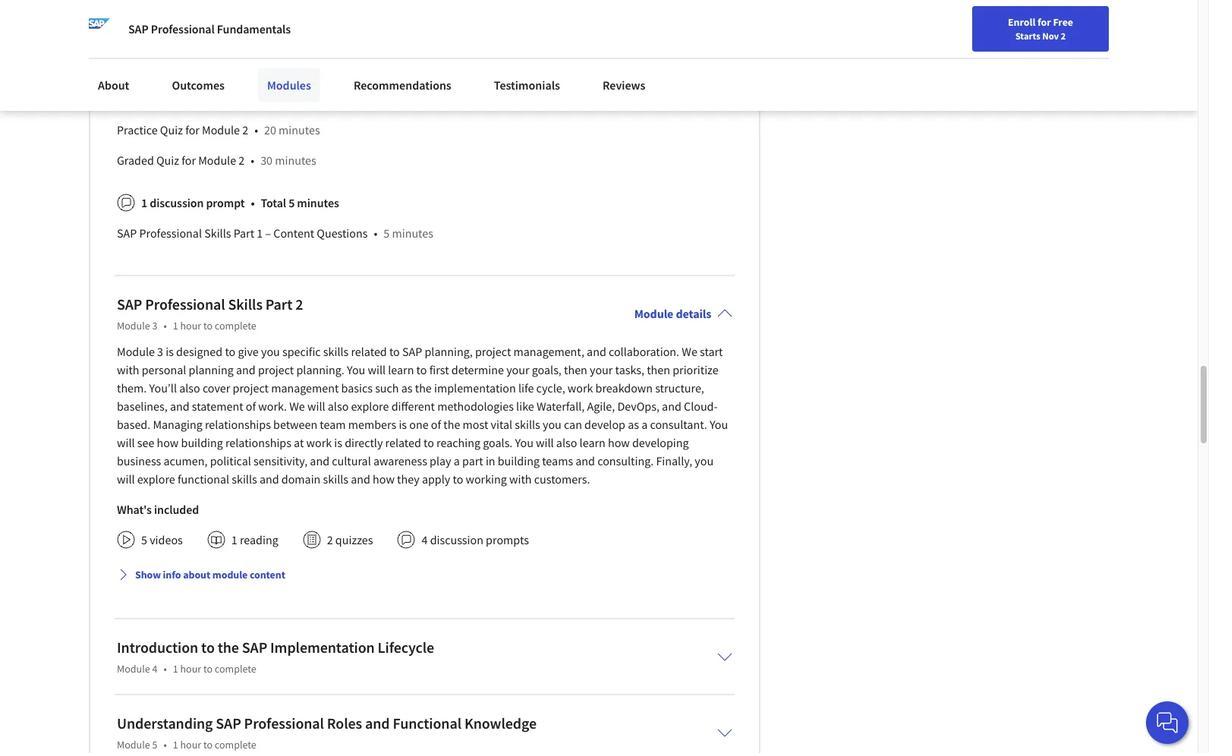 Task type: locate. For each thing, give the bounding box(es) containing it.
outcomes link
[[163, 68, 234, 102]]

you up basics
[[347, 362, 365, 377]]

prompts
[[486, 532, 529, 547]]

2 vertical spatial hour
[[180, 738, 201, 751]]

basics
[[341, 380, 373, 395]]

sap inside 'sap professional skills part 2 module 3 • 1 hour to complete'
[[117, 294, 142, 313]]

how
[[157, 435, 179, 450], [608, 435, 630, 450], [373, 471, 395, 486]]

2 vertical spatial complete
[[215, 738, 256, 751]]

sap inside hide info about module content region
[[117, 225, 137, 240]]

0 horizontal spatial part
[[234, 225, 254, 240]]

–
[[265, 225, 271, 240]]

them.
[[117, 380, 147, 395]]

for up nov
[[1038, 15, 1051, 29]]

baselines,
[[117, 398, 168, 414]]

part up specific
[[266, 294, 293, 313]]

content
[[250, 568, 285, 581]]

quiz right graded on the top
[[156, 152, 179, 168]]

customers.
[[534, 471, 590, 486]]

5 down understanding
[[152, 738, 157, 751]]

0 horizontal spatial we
[[289, 398, 305, 414]]

2 up specific
[[295, 294, 303, 313]]

quiz for practice
[[160, 122, 183, 137]]

0 horizontal spatial the
[[218, 637, 239, 656]]

consultant.
[[650, 417, 707, 432]]

to left first
[[416, 362, 427, 377]]

0 horizontal spatial you
[[261, 344, 280, 359]]

1 horizontal spatial we
[[682, 344, 698, 359]]

sap professional fundamentals
[[128, 21, 291, 36]]

of
[[169, 49, 179, 64], [246, 398, 256, 414], [431, 417, 441, 432]]

0 vertical spatial relationships
[[205, 417, 271, 432]]

module inside 'sap professional skills part 2 module 3 • 1 hour to complete'
[[117, 319, 150, 332]]

1 vertical spatial hour
[[180, 662, 201, 675]]

waterfall,
[[537, 398, 585, 414]]

1 horizontal spatial then
[[647, 362, 670, 377]]

will
[[368, 362, 386, 377], [307, 398, 325, 414], [117, 435, 135, 450], [536, 435, 554, 450], [117, 471, 135, 486]]

statement
[[192, 398, 243, 414]]

and up breakdown
[[587, 344, 606, 359]]

skills down 'prompt'
[[204, 225, 231, 240]]

0 vertical spatial the
[[415, 380, 432, 395]]

5 left videos
[[141, 532, 147, 547]]

1 vertical spatial work
[[306, 435, 332, 450]]

0 vertical spatial related
[[351, 344, 387, 359]]

how down managing
[[157, 435, 179, 450]]

a
[[642, 417, 648, 432], [454, 453, 460, 468]]

and down sensitivity,
[[260, 471, 279, 486]]

skills up the give at the top of page
[[228, 294, 263, 313]]

• inside 'sap professional skills part 2 module 3 • 1 hour to complete'
[[164, 319, 167, 332]]

1 horizontal spatial you
[[543, 417, 562, 432]]

hide info about module content region
[[117, 0, 733, 254]]

2 vertical spatial for
[[182, 152, 196, 168]]

1 vertical spatial discussion
[[430, 532, 484, 547]]

total
[[204, 92, 230, 107], [261, 195, 286, 210]]

implementation
[[434, 380, 516, 395]]

0 vertical spatial 3
[[152, 319, 157, 332]]

your up the life
[[506, 362, 530, 377]]

1 vertical spatial part
[[266, 294, 293, 313]]

to inside 'sap professional skills part 2 module 3 • 1 hour to complete'
[[203, 319, 213, 332]]

1 horizontal spatial your
[[590, 362, 613, 377]]

professional
[[151, 21, 215, 36], [139, 225, 202, 240], [145, 294, 225, 313], [244, 713, 324, 732]]

quizzes
[[335, 532, 373, 547]]

minutes right 10
[[258, 49, 300, 64]]

module 3 is designed to give you specific skills related to sap planning, project management, and collaboration. we start with personal planning and project planning. you will learn to first determine your goals, then your tasks, then prioritize them. you'll also cover project management basics such as the implementation life cycle, work breakdown structure, baselines, and statement of work. we will also explore different methodologies like waterfall, agile, devops, and cloud- based.   managing relationships between team members is one of the most vital skills you can develop as a consultant. you will see how building relationships at work is directly related to reaching goals. you will also learn how developing business acumen, political sensitivity, and cultural awareness play a part in building teams and consulting. finally, you will explore functional skills and domain skills and how they apply to working with customers.
[[117, 344, 728, 486]]

related
[[351, 344, 387, 359], [385, 435, 421, 450]]

0 horizontal spatial explore
[[137, 471, 175, 486]]

areas
[[337, 19, 365, 34]]

also left cover
[[179, 380, 200, 395]]

skills right key
[[254, 19, 281, 34]]

sap left implementation
[[242, 637, 267, 656]]

to up such
[[389, 344, 400, 359]]

1 down introduction
[[173, 662, 178, 675]]

skills down like
[[515, 417, 540, 432]]

planning,
[[425, 344, 473, 359]]

of left work.
[[246, 398, 256, 414]]

and right roles
[[365, 713, 390, 732]]

acumen,
[[164, 453, 208, 468]]

sap up personal
[[117, 294, 142, 313]]

1 vertical spatial 4
[[152, 662, 157, 675]]

1 vertical spatial as
[[628, 417, 639, 432]]

professional inside hide info about module content region
[[139, 225, 202, 240]]

1 vertical spatial 3
[[157, 344, 163, 359]]

1 vertical spatial total
[[261, 195, 286, 210]]

sap image
[[89, 18, 110, 39]]

1 left the –
[[257, 225, 263, 240]]

0 vertical spatial we
[[682, 344, 698, 359]]

sap right understanding
[[216, 713, 241, 732]]

1 horizontal spatial is
[[334, 435, 342, 450]]

1 horizontal spatial part
[[266, 294, 293, 313]]

discussion inside hide info about module content region
[[150, 195, 204, 210]]

•
[[234, 49, 238, 64], [254, 122, 258, 137], [251, 152, 254, 168], [251, 195, 255, 210], [374, 225, 378, 240], [164, 319, 167, 332], [164, 662, 167, 675], [164, 738, 167, 751]]

project down specific
[[258, 362, 294, 377]]

professional up summary of module 2 • 10 minutes
[[151, 21, 215, 36]]

2 vertical spatial is
[[334, 435, 342, 450]]

sap
[[128, 21, 149, 36], [117, 225, 137, 240], [117, 294, 142, 313], [402, 344, 422, 359], [242, 637, 267, 656], [216, 713, 241, 732]]

discussion for prompt
[[150, 195, 204, 210]]

related up awareness on the left bottom of the page
[[385, 435, 421, 450]]

for up graded quiz for module 2 • 30 minutes
[[185, 122, 200, 137]]

0 horizontal spatial total
[[204, 92, 230, 107]]

2 hour from the top
[[180, 662, 201, 675]]

menu item
[[879, 15, 977, 65]]

then right goals,
[[564, 362, 587, 377]]

management,
[[514, 344, 584, 359]]

explore up "members"
[[351, 398, 389, 414]]

for down practice quiz for module 2 • 20 minutes
[[182, 152, 196, 168]]

to down understanding
[[203, 738, 213, 751]]

2 horizontal spatial the
[[444, 417, 460, 432]]

agile,
[[587, 398, 615, 414]]

2 horizontal spatial is
[[399, 417, 407, 432]]

1 horizontal spatial 4
[[422, 532, 428, 547]]

enroll for free starts nov 2
[[1008, 15, 1073, 42]]

0 horizontal spatial your
[[506, 362, 530, 377]]

sap professional skills part 1 – content questions • 5 minutes
[[117, 225, 433, 240]]

1 vertical spatial a
[[454, 453, 460, 468]]

2 vertical spatial you
[[515, 435, 534, 450]]

skills inside 'sap professional skills part 2 module 3 • 1 hour to complete'
[[228, 294, 263, 313]]

0 vertical spatial work
[[568, 380, 593, 395]]

0 vertical spatial with
[[117, 362, 139, 377]]

1 horizontal spatial of
[[246, 398, 256, 414]]

about link
[[89, 68, 138, 102]]

1 vertical spatial also
[[328, 398, 349, 414]]

1 horizontal spatial a
[[642, 417, 648, 432]]

5 inside understanding sap professional roles and functional knowledge module 5 • 1 hour to complete
[[152, 738, 157, 751]]

professional down 1 discussion prompt
[[139, 225, 202, 240]]

your left tasks,
[[590, 362, 613, 377]]

2 horizontal spatial you
[[710, 417, 728, 432]]

3 hour from the top
[[180, 738, 201, 751]]

1 up designed
[[173, 319, 178, 332]]

the right introduction
[[218, 637, 239, 656]]

1 horizontal spatial how
[[373, 471, 395, 486]]

professional up designed
[[145, 294, 225, 313]]

will down management
[[307, 398, 325, 414]]

1 hour from the top
[[180, 319, 201, 332]]

about
[[183, 568, 210, 581]]

module inside module 3 is designed to give you specific skills related to sap planning, project management, and collaboration. we start with personal planning and project planning. you will learn to first determine your goals, then your tasks, then prioritize them. you'll also cover project management basics such as the implementation life cycle, work breakdown structure, baselines, and statement of work. we will also explore different methodologies like waterfall, agile, devops, and cloud- based.   managing relationships between team members is one of the most vital skills you can develop as a consultant. you will see how building relationships at work is directly related to reaching goals. you will also learn how developing business acumen, political sensitivity, and cultural awareness play a part in building teams and consulting. finally, you will explore functional skills and domain skills and how they apply to working with customers.
[[117, 344, 155, 359]]

starts
[[1016, 30, 1041, 42]]

project up work.
[[233, 380, 269, 395]]

also
[[179, 380, 200, 395], [328, 398, 349, 414], [556, 435, 577, 450]]

awareness
[[373, 453, 427, 468]]

questions
[[317, 225, 368, 240]]

0 vertical spatial discussion
[[150, 195, 204, 210]]

2 vertical spatial also
[[556, 435, 577, 450]]

learn down develop
[[580, 435, 606, 450]]

will down business
[[117, 471, 135, 486]]

show notifications image
[[993, 19, 1011, 37]]

• up personal
[[164, 319, 167, 332]]

0 vertical spatial complete
[[215, 319, 256, 332]]

how left they
[[373, 471, 395, 486]]

30
[[260, 152, 273, 168]]

and up consultant.
[[662, 398, 682, 414]]

2 inside 'sap professional skills part 2 module 3 • 1 hour to complete'
[[295, 294, 303, 313]]

to inside understanding sap professional roles and functional knowledge module 5 • 1 hour to complete
[[203, 738, 213, 751]]

0 horizontal spatial then
[[564, 362, 587, 377]]

• inside introduction to the sap implementation lifecycle module 4 • 1 hour to complete
[[164, 662, 167, 675]]

project
[[475, 344, 511, 359], [258, 362, 294, 377], [233, 380, 269, 395]]

0 vertical spatial of
[[169, 49, 179, 64]]

1 complete from the top
[[215, 319, 256, 332]]

module
[[212, 568, 248, 581]]

1 vertical spatial explore
[[137, 471, 175, 486]]

3 complete from the top
[[215, 738, 256, 751]]

0 horizontal spatial work
[[306, 435, 332, 450]]

• right 'prompt'
[[251, 195, 255, 210]]

knowledge
[[465, 713, 537, 732]]

political
[[210, 453, 251, 468]]

1 left reading on the left
[[231, 532, 237, 547]]

module inside introduction to the sap implementation lifecycle module 4 • 1 hour to complete
[[117, 662, 150, 675]]

to up designed
[[203, 319, 213, 332]]

and left focus
[[283, 19, 303, 34]]

is up personal
[[166, 344, 174, 359]]

sap up summary
[[128, 21, 149, 36]]

4
[[422, 532, 428, 547], [152, 662, 157, 675]]

part
[[234, 225, 254, 240], [266, 294, 293, 313]]

cover
[[203, 380, 230, 395]]

2 vertical spatial you
[[695, 453, 714, 468]]

minutes right 50 at top left
[[247, 92, 289, 107]]

0 vertical spatial explore
[[351, 398, 389, 414]]

2 vertical spatial skills
[[228, 294, 263, 313]]

1 vertical spatial of
[[246, 398, 256, 414]]

discussion left "prompts"
[[430, 532, 484, 547]]

1 horizontal spatial work
[[568, 380, 593, 395]]

part for 2
[[266, 294, 293, 313]]

functional
[[178, 471, 229, 486]]

2 left quizzes
[[327, 532, 333, 547]]

total up sap professional skills part 1 – content questions • 5 minutes
[[261, 195, 286, 210]]

personal
[[142, 362, 186, 377]]

explore down business
[[137, 471, 175, 486]]

1 vertical spatial skills
[[204, 225, 231, 240]]

we up between
[[289, 398, 305, 414]]

hour inside 'sap professional skills part 2 module 3 • 1 hour to complete'
[[180, 319, 201, 332]]

skills down political
[[232, 471, 257, 486]]

0 vertical spatial you
[[261, 344, 280, 359]]

0 vertical spatial hour
[[180, 319, 201, 332]]

what's
[[117, 502, 152, 517]]

building down goals.
[[498, 453, 540, 468]]

like
[[516, 398, 534, 414]]

1 horizontal spatial the
[[415, 380, 432, 395]]

to left the give at the top of page
[[225, 344, 236, 359]]

complete inside 'sap professional skills part 2 module 3 • 1 hour to complete'
[[215, 319, 256, 332]]

discussion left 'prompt'
[[150, 195, 204, 210]]

4 down introduction
[[152, 662, 157, 675]]

discussion for prompts
[[430, 532, 484, 547]]

0 vertical spatial for
[[1038, 15, 1051, 29]]

building up acumen, at bottom
[[181, 435, 223, 450]]

develop
[[585, 417, 626, 432]]

0 vertical spatial is
[[166, 344, 174, 359]]

2 complete from the top
[[215, 662, 256, 675]]

0 horizontal spatial a
[[454, 453, 460, 468]]

members
[[348, 417, 396, 432]]

team
[[320, 417, 346, 432]]

professional left roles
[[244, 713, 324, 732]]

• right questions
[[374, 225, 378, 240]]

1 down understanding
[[173, 738, 178, 751]]

2 right nov
[[1061, 30, 1066, 42]]

part inside 'sap professional skills part 2 module 3 • 1 hour to complete'
[[266, 294, 293, 313]]

• down introduction
[[164, 662, 167, 675]]

work right at
[[306, 435, 332, 450]]

1 then from the left
[[564, 362, 587, 377]]

a down devops,
[[642, 417, 648, 432]]

1 vertical spatial learn
[[580, 435, 606, 450]]

will up teams
[[536, 435, 554, 450]]

1 vertical spatial complete
[[215, 662, 256, 675]]

0 vertical spatial you
[[347, 362, 365, 377]]

0 horizontal spatial 4
[[152, 662, 157, 675]]

give
[[238, 344, 259, 359]]

skills for 2
[[228, 294, 263, 313]]

to
[[203, 319, 213, 332], [225, 344, 236, 359], [389, 344, 400, 359], [416, 362, 427, 377], [424, 435, 434, 450], [453, 471, 463, 486], [201, 637, 215, 656], [203, 662, 213, 675], [203, 738, 213, 751]]

designed
[[176, 344, 223, 359]]

is left the one
[[399, 417, 407, 432]]

specific
[[282, 344, 321, 359]]

the
[[415, 380, 432, 395], [444, 417, 460, 432], [218, 637, 239, 656]]

determine
[[452, 362, 504, 377]]

breakdown
[[596, 380, 653, 395]]

summary
[[117, 49, 166, 64]]

recommendations link
[[345, 68, 461, 102]]

the up reaching on the bottom
[[444, 417, 460, 432]]

2 vertical spatial the
[[218, 637, 239, 656]]

microsoft
[[117, 19, 164, 34]]

0 vertical spatial as
[[401, 380, 413, 395]]

2 inside enroll for free starts nov 2
[[1061, 30, 1066, 42]]

for for 20 minutes
[[185, 122, 200, 137]]

summary of module 2 • 10 minutes
[[117, 49, 300, 64]]

explore
[[351, 398, 389, 414], [137, 471, 175, 486]]

2 horizontal spatial you
[[695, 453, 714, 468]]

sap left "planning,"
[[402, 344, 422, 359]]

2 left 30
[[239, 152, 245, 168]]

as down devops,
[[628, 417, 639, 432]]

1 horizontal spatial discussion
[[430, 532, 484, 547]]

how up consulting. on the bottom of page
[[608, 435, 630, 450]]

planning.
[[296, 362, 344, 377]]

0 vertical spatial learn
[[388, 362, 414, 377]]

office
[[166, 19, 196, 34]]

is down "team"
[[334, 435, 342, 450]]

1 horizontal spatial learn
[[580, 435, 606, 450]]

a left part
[[454, 453, 460, 468]]

1 vertical spatial building
[[498, 453, 540, 468]]

as up different
[[401, 380, 413, 395]]

finally,
[[656, 453, 692, 468]]

and up managing
[[170, 398, 190, 414]]

part inside hide info about module content region
[[234, 225, 254, 240]]

learn up such
[[388, 362, 414, 377]]

total 50 minutes
[[204, 92, 289, 107]]

with up them.
[[117, 362, 139, 377]]

1 horizontal spatial with
[[509, 471, 532, 486]]

modules link
[[258, 68, 320, 102]]

is
[[166, 344, 174, 359], [399, 417, 407, 432], [334, 435, 342, 450]]

• inside understanding sap professional roles and functional knowledge module 5 • 1 hour to complete
[[164, 738, 167, 751]]

professional inside 'sap professional skills part 2 module 3 • 1 hour to complete'
[[145, 294, 225, 313]]

skills down cultural
[[323, 471, 348, 486]]

1 vertical spatial with
[[509, 471, 532, 486]]

0 horizontal spatial how
[[157, 435, 179, 450]]

None search field
[[216, 9, 581, 40]]

directly
[[345, 435, 383, 450]]



Task type: describe. For each thing, give the bounding box(es) containing it.
1 horizontal spatial also
[[328, 398, 349, 414]]

2 vertical spatial project
[[233, 380, 269, 395]]

reading
[[240, 532, 278, 547]]

life
[[518, 380, 534, 395]]

chat with us image
[[1155, 711, 1180, 735]]

• left 30
[[251, 152, 254, 168]]

1 horizontal spatial building
[[498, 453, 540, 468]]

suite
[[198, 19, 224, 34]]

testimonials
[[494, 77, 560, 93]]

you'll
[[149, 380, 177, 395]]

1 your from the left
[[506, 362, 530, 377]]

for for 30 minutes
[[182, 152, 196, 168]]

5 up the 'content' in the left of the page
[[289, 195, 295, 210]]

details
[[676, 306, 712, 321]]

will up such
[[368, 362, 386, 377]]

0 horizontal spatial you
[[347, 362, 365, 377]]

0 vertical spatial 4
[[422, 532, 428, 547]]

0 vertical spatial project
[[475, 344, 511, 359]]

3 inside module 3 is designed to give you specific skills related to sap planning, project management, and collaboration. we start with personal planning and project planning. you will learn to first determine your goals, then your tasks, then prioritize them. you'll also cover project management basics such as the implementation life cycle, work breakdown structure, baselines, and statement of work. we will also explore different methodologies like waterfall, agile, devops, and cloud- based.   managing relationships between team members is one of the most vital skills you can develop as a consultant. you will see how building relationships at work is directly related to reaching goals. you will also learn how developing business acumen, political sensitivity, and cultural awareness play a part in building teams and consulting. finally, you will explore functional skills and domain skills and how they apply to working with customers.
[[157, 344, 163, 359]]

professional for sap professional fundamentals
[[151, 21, 215, 36]]

2 horizontal spatial of
[[431, 417, 441, 432]]

part
[[462, 453, 483, 468]]

minutes right 30
[[275, 152, 316, 168]]

about
[[98, 77, 129, 93]]

20
[[264, 122, 276, 137]]

prompt
[[206, 195, 245, 210]]

and right teams
[[576, 453, 595, 468]]

one
[[409, 417, 429, 432]]

module details
[[634, 306, 712, 321]]

-
[[227, 19, 230, 34]]

sap inside module 3 is designed to give you specific skills related to sap planning, project management, and collaboration. we start with personal planning and project planning. you will learn to first determine your goals, then your tasks, then prioritize them. you'll also cover project management basics such as the implementation life cycle, work breakdown structure, baselines, and statement of work. we will also explore different methodologies like waterfall, agile, devops, and cloud- based.   managing relationships between team members is one of the most vital skills you can develop as a consultant. you will see how building relationships at work is directly related to reaching goals. you will also learn how developing business acumen, political sensitivity, and cultural awareness play a part in building teams and consulting. finally, you will explore functional skills and domain skills and how they apply to working with customers.
[[402, 344, 422, 359]]

and up domain
[[310, 453, 330, 468]]

developing
[[632, 435, 689, 450]]

and inside understanding sap professional roles and functional knowledge module 5 • 1 hour to complete
[[365, 713, 390, 732]]

graded quiz for module 2 • 30 minutes
[[117, 152, 316, 168]]

complete inside introduction to the sap implementation lifecycle module 4 • 1 hour to complete
[[215, 662, 256, 675]]

professional for sap professional skills part 2 module 3 • 1 hour to complete
[[145, 294, 225, 313]]

1 horizontal spatial explore
[[351, 398, 389, 414]]

• left 20
[[254, 122, 258, 137]]

part for 1
[[234, 225, 254, 240]]

first
[[429, 362, 449, 377]]

introduction to the sap implementation lifecycle module 4 • 1 hour to complete
[[117, 637, 434, 675]]

0 horizontal spatial is
[[166, 344, 174, 359]]

functional
[[393, 713, 462, 732]]

50
[[232, 92, 244, 107]]

1 down graded on the top
[[141, 195, 147, 210]]

2 left 20
[[242, 122, 248, 137]]

1 vertical spatial the
[[444, 417, 460, 432]]

sap inside introduction to the sap implementation lifecycle module 4 • 1 hour to complete
[[242, 637, 267, 656]]

to up understanding
[[203, 662, 213, 675]]

1 horizontal spatial you
[[515, 435, 534, 450]]

professional inside understanding sap professional roles and functional knowledge module 5 • 1 hour to complete
[[244, 713, 324, 732]]

0 vertical spatial a
[[642, 417, 648, 432]]

1 inside introduction to the sap implementation lifecycle module 4 • 1 hour to complete
[[173, 662, 178, 675]]

• left 10
[[234, 49, 238, 64]]

introduction
[[117, 637, 198, 656]]

such
[[375, 380, 399, 395]]

1 reading
[[231, 532, 278, 547]]

of inside hide info about module content region
[[169, 49, 179, 64]]

reaching
[[437, 435, 481, 450]]

teams
[[542, 453, 573, 468]]

consulting.
[[598, 453, 654, 468]]

in
[[486, 453, 495, 468]]

1 vertical spatial project
[[258, 362, 294, 377]]

minutes right 20
[[279, 122, 320, 137]]

to right introduction
[[201, 637, 215, 656]]

reviews link
[[594, 68, 655, 102]]

3 inside 'sap professional skills part 2 module 3 • 1 hour to complete'
[[152, 319, 157, 332]]

show
[[135, 568, 161, 581]]

videos
[[150, 532, 183, 547]]

2 horizontal spatial how
[[608, 435, 630, 450]]

show info about module content button
[[111, 561, 291, 588]]

to down the one
[[424, 435, 434, 450]]

1 vertical spatial relationships
[[225, 435, 291, 450]]

0 vertical spatial skills
[[254, 19, 281, 34]]

2 quizzes
[[327, 532, 373, 547]]

hour inside understanding sap professional roles and functional knowledge module 5 • 1 hour to complete
[[180, 738, 201, 751]]

1 vertical spatial related
[[385, 435, 421, 450]]

planning
[[189, 362, 234, 377]]

module inside understanding sap professional roles and functional knowledge module 5 • 1 hour to complete
[[117, 738, 150, 751]]

hour inside introduction to the sap implementation lifecycle module 4 • 1 hour to complete
[[180, 662, 201, 675]]

5 right questions
[[384, 225, 390, 240]]

and down the give at the top of page
[[236, 362, 256, 377]]

at
[[294, 435, 304, 450]]

coursera image
[[18, 12, 115, 37]]

the inside introduction to the sap implementation lifecycle module 4 • 1 hour to complete
[[218, 637, 239, 656]]

0 vertical spatial total
[[204, 92, 230, 107]]

4 inside introduction to the sap implementation lifecycle module 4 • 1 hour to complete
[[152, 662, 157, 675]]

vital
[[491, 417, 513, 432]]

fundamentals
[[217, 21, 291, 36]]

1 vertical spatial we
[[289, 398, 305, 414]]

focus
[[305, 19, 335, 34]]

professional for sap professional skills part 1 – content questions • 5 minutes
[[139, 225, 202, 240]]

1 horizontal spatial as
[[628, 417, 639, 432]]

apply
[[422, 471, 450, 486]]

goals.
[[483, 435, 513, 450]]

recommendations
[[354, 77, 452, 93]]

devops,
[[617, 398, 660, 414]]

cloud-
[[684, 398, 718, 414]]

1 vertical spatial you
[[543, 417, 562, 432]]

and inside hide info about module content region
[[283, 19, 303, 34]]

will down based.
[[117, 435, 135, 450]]

sap professional skills part 2 module 3 • 1 hour to complete
[[117, 294, 303, 332]]

different
[[391, 398, 435, 414]]

skills for 1
[[204, 225, 231, 240]]

sensitivity,
[[254, 453, 308, 468]]

testimonials link
[[485, 68, 569, 102]]

sap inside understanding sap professional roles and functional knowledge module 5 • 1 hour to complete
[[216, 713, 241, 732]]

skills up planning. at left
[[323, 344, 349, 359]]

key
[[233, 19, 251, 34]]

practice quiz for module 2 • 20 minutes
[[117, 122, 320, 137]]

1 vertical spatial you
[[710, 417, 728, 432]]

2 horizontal spatial also
[[556, 435, 577, 450]]

most
[[463, 417, 488, 432]]

modules
[[267, 77, 311, 93]]

minutes up questions
[[297, 195, 339, 210]]

cycle,
[[536, 380, 565, 395]]

quiz for graded
[[156, 152, 179, 168]]

1 vertical spatial is
[[399, 417, 407, 432]]

microsoft office suite - key skills and focus areas
[[117, 19, 365, 34]]

cultural
[[332, 453, 371, 468]]

start
[[700, 344, 723, 359]]

can
[[564, 417, 582, 432]]

1 horizontal spatial total
[[261, 195, 286, 210]]

for inside enroll for free starts nov 2
[[1038, 15, 1051, 29]]

prioritize
[[673, 362, 719, 377]]

• total 5 minutes
[[251, 195, 339, 210]]

free
[[1053, 15, 1073, 29]]

practice
[[117, 122, 158, 137]]

management
[[271, 380, 339, 395]]

working
[[466, 471, 507, 486]]

info
[[163, 568, 181, 581]]

1 inside 'sap professional skills part 2 module 3 • 1 hour to complete'
[[173, 319, 178, 332]]

to right apply
[[453, 471, 463, 486]]

0 horizontal spatial building
[[181, 435, 223, 450]]

see
[[137, 435, 154, 450]]

minutes right questions
[[392, 225, 433, 240]]

reviews
[[603, 77, 646, 93]]

10
[[244, 49, 256, 64]]

2 your from the left
[[590, 362, 613, 377]]

goals,
[[532, 362, 562, 377]]

0 horizontal spatial learn
[[388, 362, 414, 377]]

1 discussion prompt
[[141, 195, 245, 210]]

implementation
[[270, 637, 375, 656]]

2 left 10
[[222, 49, 228, 64]]

collaboration.
[[609, 344, 680, 359]]

and down cultural
[[351, 471, 370, 486]]

2 then from the left
[[647, 362, 670, 377]]

roles
[[327, 713, 362, 732]]

complete inside understanding sap professional roles and functional knowledge module 5 • 1 hour to complete
[[215, 738, 256, 751]]

0 horizontal spatial also
[[179, 380, 200, 395]]

0 horizontal spatial with
[[117, 362, 139, 377]]

1 inside understanding sap professional roles and functional knowledge module 5 • 1 hour to complete
[[173, 738, 178, 751]]



Task type: vqa. For each thing, say whether or not it's contained in the screenshot.
What do you want to learn? text field
no



